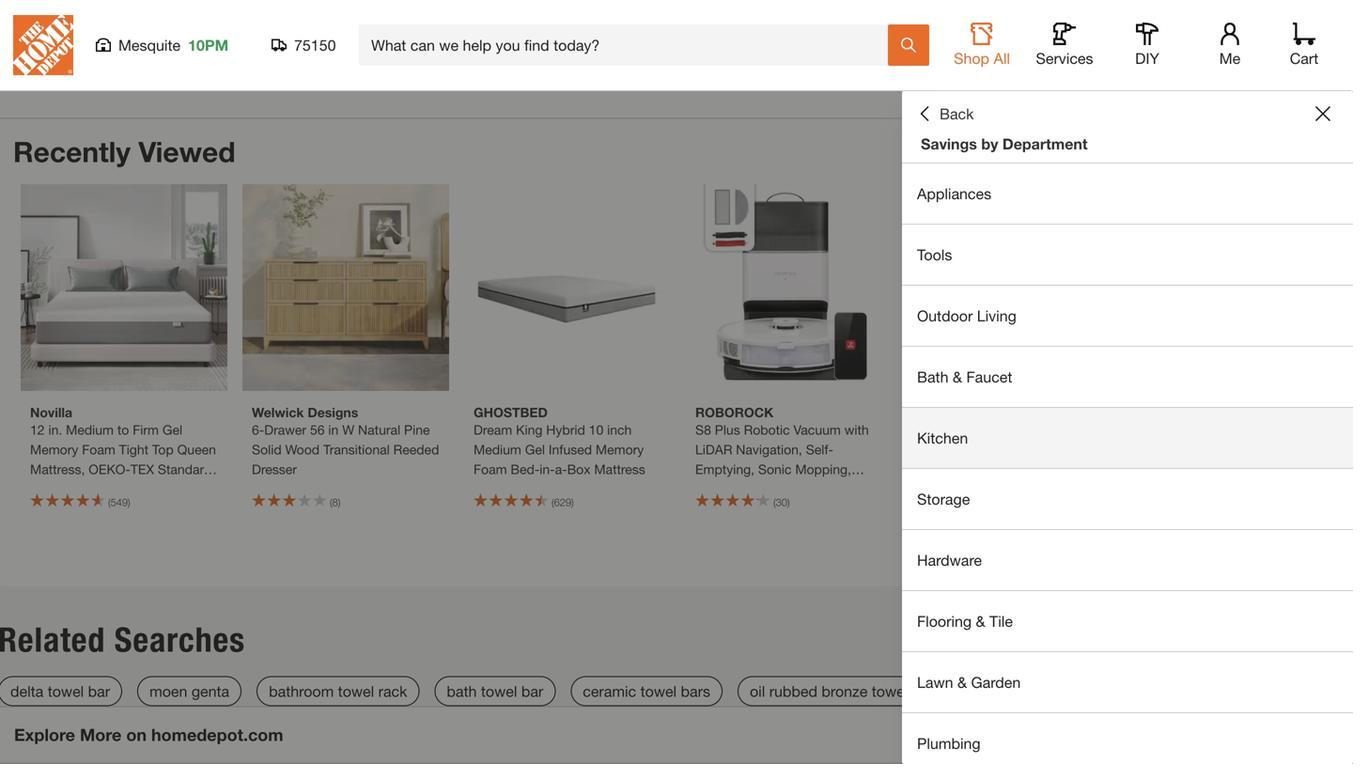 Task type: locate. For each thing, give the bounding box(es) containing it.
in. inside novilla 12 in. medium to firm gel memory foam tight top queen mattress, oeko-tex standard 100 certification mattresses
[[48, 422, 62, 438]]

&
[[953, 368, 963, 386], [976, 613, 986, 630], [958, 674, 968, 692]]

menu
[[903, 164, 1354, 764]]

related searches
[[0, 620, 245, 660]]

bars left oil
[[681, 683, 711, 700]]

shop
[[954, 49, 990, 67]]

cart link
[[1284, 23, 1326, 68]]

& for bath
[[953, 368, 963, 386]]

standard
[[158, 462, 212, 477]]

bar right 'bath'
[[522, 683, 544, 700]]

a-
[[555, 462, 567, 477]]

0 horizontal spatial add to cart
[[968, 6, 1051, 23]]

outdoor living link
[[903, 286, 1354, 346]]

flooring & tile link
[[903, 591, 1354, 652]]

robotic inside roborock s8 plus robotic vacuum with lidar navigation, self- emptying, sonic mopping, 6000pa suction, multisurface in white
[[744, 422, 790, 438]]

8
[[333, 496, 338, 509]]

2 add to cart from the left
[[1191, 6, 1273, 23]]

navigation, up sonic
[[736, 442, 803, 457]]

) down transitional
[[338, 496, 341, 509]]

roborock up plus
[[696, 405, 774, 420]]

medium inside novilla 12 in. medium to firm gel memory foam tight top queen mattress, oeko-tex standard 100 certification mattresses
[[66, 422, 114, 438]]

0 horizontal spatial add
[[968, 6, 997, 23]]

robotic right plus
[[744, 422, 790, 438]]

towel inside 'ceramic towel bars' 'link'
[[641, 683, 677, 700]]

electric
[[1175, 422, 1219, 438]]

mattress,
[[30, 462, 85, 477]]

1 horizontal spatial add to cart button
[[1138, 0, 1327, 35]]

mop
[[918, 442, 944, 457]]

emptying, up 'storage' at the bottom of page
[[945, 462, 1004, 477]]

multisurface down mopping, in the right of the page
[[797, 481, 869, 497]]

2 horizontal spatial to
[[1224, 6, 1238, 23]]

4 towel from the left
[[641, 683, 677, 700]]

1 navigation, from the left
[[736, 442, 803, 457]]

( for dresser
[[330, 496, 333, 509]]

dresser
[[252, 462, 297, 477]]

in down the microwave at the bottom right of the page
[[1218, 462, 1228, 477]]

gel inside "ghostbed dream king hybrid 10 inch medium gel infused memory foam bed-in-a-box mattress"
[[525, 442, 545, 457]]

in. right 27
[[1158, 422, 1172, 438]]

in. down novilla on the left of the page
[[48, 422, 62, 438]]

plumbing
[[918, 735, 981, 753]]

& left tile
[[976, 613, 986, 630]]

0 horizontal spatial emptying,
[[696, 462, 755, 477]]

vacuum left and
[[1015, 422, 1062, 438]]

bars inside 'link'
[[681, 683, 711, 700]]

0 horizontal spatial vacuum
[[794, 422, 841, 438]]

1 ( from the left
[[108, 496, 111, 509]]

1 multisurface from the left
[[797, 481, 869, 497]]

0 horizontal spatial to
[[117, 422, 129, 438]]

in. inside whirlpool 27 in. electric smart wall oven with built-in microwave with touchscreen in stainless steel
[[1158, 422, 1172, 438]]

( for a-
[[552, 496, 554, 509]]

foam inside "ghostbed dream king hybrid 10 inch medium gel infused memory foam bed-in-a-box mattress"
[[474, 462, 507, 477]]

genta
[[192, 683, 230, 700]]

27 in. electric smart wall oven with built-in microwave with touchscreen in stainless steel image
[[1130, 184, 1337, 391]]

3 towel from the left
[[481, 683, 517, 700]]

4 ) from the left
[[788, 496, 790, 509]]

cart left cart link
[[1242, 6, 1273, 23]]

memory up mattress
[[596, 442, 644, 457]]

revo
[[931, 422, 962, 438]]

2 vacuum from the left
[[1015, 422, 1062, 438]]

0 horizontal spatial self-
[[806, 442, 834, 457]]

in right 'storage' at the bottom of page
[[993, 481, 1004, 497]]

lidar
[[696, 442, 733, 457]]

ceramic towel bars link
[[571, 676, 723, 707]]

to for 1st add to cart button from the right
[[1224, 6, 1238, 23]]

( 30 )
[[774, 496, 790, 509]]

navigation, up drying,
[[1015, 442, 1081, 457]]

towel right 'bath'
[[481, 683, 517, 700]]

inch
[[607, 422, 632, 438]]

2 navigation, from the left
[[1015, 442, 1081, 457]]

multisurface for emptying,
[[918, 481, 990, 497]]

to for first add to cart button
[[1001, 6, 1015, 23]]

memory inside "ghostbed dream king hybrid 10 inch medium gel infused memory foam bed-in-a-box mattress"
[[596, 442, 644, 457]]

5 towel from the left
[[872, 683, 908, 700]]

tools link
[[903, 225, 1354, 285]]

bars up plumbing
[[913, 683, 942, 700]]

( 549 )
[[108, 496, 130, 509]]

0 vertical spatial foam
[[82, 442, 115, 457]]

bar
[[88, 683, 110, 700], [522, 683, 544, 700]]

medium down dream
[[474, 442, 522, 457]]

with up mopping, in the right of the page
[[845, 422, 869, 438]]

faucet
[[967, 368, 1013, 386]]

q revo robotic vacuum and mop with smart navigation, self-emptying, self-drying, multisurface in white image
[[908, 184, 1115, 391]]

2 ) from the left
[[338, 496, 341, 509]]

kitchen
[[918, 429, 969, 447]]

1 horizontal spatial smart
[[1223, 422, 1258, 438]]

towel right ceramic
[[641, 683, 677, 700]]

& for flooring
[[976, 613, 986, 630]]

0 vertical spatial white
[[1007, 481, 1041, 497]]

roborock for plus
[[696, 405, 774, 420]]

vacuum for self-
[[794, 422, 841, 438]]

0 horizontal spatial robotic
[[744, 422, 790, 438]]

add to cart button up "all"
[[915, 0, 1104, 35]]

1 bar from the left
[[88, 683, 110, 700]]

towel left the rack on the left bottom of the page
[[338, 683, 374, 700]]

0 horizontal spatial bars
[[681, 683, 711, 700]]

1 vertical spatial foam
[[474, 462, 507, 477]]

bars
[[681, 683, 711, 700], [913, 683, 942, 700]]

2 memory from the left
[[596, 442, 644, 457]]

& for lawn
[[958, 674, 968, 692]]

1 horizontal spatial multisurface
[[918, 481, 990, 497]]

1 ) from the left
[[128, 496, 130, 509]]

gel up top
[[163, 422, 183, 438]]

medium down novilla on the left of the page
[[66, 422, 114, 438]]

1 vertical spatial gel
[[525, 442, 545, 457]]

all
[[994, 49, 1011, 67]]

0 vertical spatial &
[[953, 368, 963, 386]]

1 horizontal spatial gel
[[525, 442, 545, 457]]

& right lawn
[[958, 674, 968, 692]]

add to cart for first add to cart button
[[968, 6, 1051, 23]]

2 emptying, from the left
[[945, 462, 1004, 477]]

1 horizontal spatial roborock
[[918, 405, 996, 420]]

to inside novilla 12 in. medium to firm gel memory foam tight top queen mattress, oeko-tex standard 100 certification mattresses
[[117, 422, 129, 438]]

0 horizontal spatial roborock
[[696, 405, 774, 420]]

vacuum inside roborock q revo robotic vacuum and mop with smart navigation, self-emptying, self-drying, multisurface in white
[[1015, 422, 1062, 438]]

solid
[[252, 442, 282, 457]]

1 add from the left
[[968, 6, 997, 23]]

1 horizontal spatial medium
[[474, 442, 522, 457]]

1 horizontal spatial foam
[[474, 462, 507, 477]]

10pm
[[188, 36, 229, 54]]

0 horizontal spatial multisurface
[[797, 481, 869, 497]]

in left 'storage' at the bottom of page
[[873, 481, 883, 497]]

delta towel bar link
[[0, 676, 122, 707]]

& right the bath
[[953, 368, 963, 386]]

0 vertical spatial smart
[[1223, 422, 1258, 438]]

1 horizontal spatial cart
[[1242, 6, 1273, 23]]

memory up mattress, in the bottom of the page
[[30, 442, 78, 457]]

tex
[[131, 462, 154, 477]]

2 towel from the left
[[338, 683, 374, 700]]

12
[[30, 422, 45, 438]]

mesquite 10pm
[[118, 36, 229, 54]]

0 horizontal spatial gel
[[163, 422, 183, 438]]

6000pa
[[696, 481, 741, 497]]

2 bars from the left
[[913, 683, 942, 700]]

menu containing appliances
[[903, 164, 1354, 764]]

1 emptying, from the left
[[696, 462, 755, 477]]

1 vertical spatial smart
[[976, 442, 1011, 457]]

2 horizontal spatial cart
[[1291, 49, 1319, 67]]

0 horizontal spatial foam
[[82, 442, 115, 457]]

1 horizontal spatial add to cart
[[1191, 6, 1273, 23]]

( down oeko-
[[108, 496, 111, 509]]

add up shop all
[[968, 6, 997, 23]]

( for oeko-
[[108, 496, 111, 509]]

robotic for with
[[965, 422, 1011, 438]]

0 horizontal spatial white
[[696, 501, 729, 517]]

living
[[978, 307, 1017, 325]]

diy button
[[1118, 23, 1178, 68]]

foam left bed-
[[474, 462, 507, 477]]

( down in-
[[552, 496, 554, 509]]

white down drying,
[[1007, 481, 1041, 497]]

(
[[108, 496, 111, 509], [330, 496, 333, 509], [552, 496, 554, 509], [774, 496, 776, 509]]

2 vertical spatial &
[[958, 674, 968, 692]]

10
[[589, 422, 604, 438]]

bar down related searches
[[88, 683, 110, 700]]

1 horizontal spatial robotic
[[965, 422, 1011, 438]]

wood
[[285, 442, 320, 457]]

towel inside bath towel bar link
[[481, 683, 517, 700]]

1 towel from the left
[[48, 683, 84, 700]]

robotic right revo
[[965, 422, 1011, 438]]

) down oeko-
[[128, 496, 130, 509]]

to up 'me'
[[1224, 6, 1238, 23]]

1 horizontal spatial memory
[[596, 442, 644, 457]]

storage
[[918, 490, 971, 508]]

to
[[1001, 6, 1015, 23], [1224, 6, 1238, 23], [117, 422, 129, 438]]

3 ) from the left
[[572, 496, 574, 509]]

smart up the microwave at the bottom right of the page
[[1223, 422, 1258, 438]]

1 horizontal spatial vacuum
[[1015, 422, 1062, 438]]

2 roborock from the left
[[918, 405, 996, 420]]

the home depot logo image
[[13, 15, 73, 75]]

( down transitional
[[330, 496, 333, 509]]

built-
[[1168, 442, 1199, 457]]

vacuum inside roborock s8 plus robotic vacuum with lidar navigation, self- emptying, sonic mopping, 6000pa suction, multisurface in white
[[794, 422, 841, 438]]

2 in. from the left
[[1158, 422, 1172, 438]]

0 horizontal spatial add to cart button
[[915, 0, 1104, 35]]

1 horizontal spatial bar
[[522, 683, 544, 700]]

1 horizontal spatial navigation,
[[1015, 442, 1081, 457]]

towel inside bathroom towel rack link
[[338, 683, 374, 700]]

with
[[845, 422, 869, 438], [948, 442, 972, 457], [1140, 442, 1164, 457], [1281, 442, 1305, 457]]

0 horizontal spatial cart
[[1020, 6, 1051, 23]]

roborock inside roborock q revo robotic vacuum and mop with smart navigation, self-emptying, self-drying, multisurface in white
[[918, 405, 996, 420]]

2 robotic from the left
[[965, 422, 1011, 438]]

mesquite
[[118, 36, 181, 54]]

add to cart button up 'me'
[[1138, 0, 1327, 35]]

add to cart up 'me'
[[1191, 6, 1273, 23]]

0 horizontal spatial smart
[[976, 442, 1011, 457]]

) down box
[[572, 496, 574, 509]]

designs
[[308, 405, 358, 420]]

towel right delta
[[48, 683, 84, 700]]

1 in. from the left
[[48, 422, 62, 438]]

0 horizontal spatial in.
[[48, 422, 62, 438]]

moen genta link
[[137, 676, 242, 707]]

1 horizontal spatial self-
[[918, 462, 945, 477]]

roborock for revo
[[918, 405, 996, 420]]

whirlpool 27 in. electric smart wall oven with built-in microwave with touchscreen in stainless steel
[[1140, 405, 1321, 477]]

steel
[[1288, 462, 1318, 477]]

1 memory from the left
[[30, 442, 78, 457]]

add to cart
[[968, 6, 1051, 23], [1191, 6, 1273, 23]]

multisurface down mop
[[918, 481, 990, 497]]

related
[[0, 620, 106, 660]]

white inside roborock s8 plus robotic vacuum with lidar navigation, self- emptying, sonic mopping, 6000pa suction, multisurface in white
[[696, 501, 729, 517]]

1 roborock from the left
[[696, 405, 774, 420]]

navigation,
[[736, 442, 803, 457], [1015, 442, 1081, 457]]

gel down king
[[525, 442, 545, 457]]

roborock inside roborock s8 plus robotic vacuum with lidar navigation, self- emptying, sonic mopping, 6000pa suction, multisurface in white
[[696, 405, 774, 420]]

multisurface inside roborock q revo robotic vacuum and mop with smart navigation, self-emptying, self-drying, multisurface in white
[[918, 481, 990, 497]]

1 vertical spatial white
[[696, 501, 729, 517]]

in left w
[[329, 422, 339, 438]]

1 horizontal spatial to
[[1001, 6, 1015, 23]]

4 ( from the left
[[774, 496, 776, 509]]

2 ( from the left
[[330, 496, 333, 509]]

emptying, inside roborock s8 plus robotic vacuum with lidar navigation, self- emptying, sonic mopping, 6000pa suction, multisurface in white
[[696, 462, 755, 477]]

smart right kitchen
[[976, 442, 1011, 457]]

1 horizontal spatial emptying,
[[945, 462, 1004, 477]]

1 vacuum from the left
[[794, 422, 841, 438]]

( down sonic
[[774, 496, 776, 509]]

1 add to cart from the left
[[968, 6, 1051, 23]]

with inside roborock q revo robotic vacuum and mop with smart navigation, self-emptying, self-drying, multisurface in white
[[948, 442, 972, 457]]

queen
[[177, 442, 216, 457]]

75150 button
[[272, 36, 337, 55]]

white inside roborock q revo robotic vacuum and mop with smart navigation, self-emptying, self-drying, multisurface in white
[[1007, 481, 1041, 497]]

cart for 1st add to cart button from the right
[[1242, 6, 1273, 23]]

vacuum up mopping, in the right of the page
[[794, 422, 841, 438]]

multisurface inside roborock s8 plus robotic vacuum with lidar navigation, self- emptying, sonic mopping, 6000pa suction, multisurface in white
[[797, 481, 869, 497]]

s8
[[696, 422, 712, 438]]

0 horizontal spatial medium
[[66, 422, 114, 438]]

outdoor
[[918, 307, 973, 325]]

white down 6000pa
[[696, 501, 729, 517]]

department
[[1003, 135, 1088, 153]]

bar inside "link"
[[88, 683, 110, 700]]

1 vertical spatial &
[[976, 613, 986, 630]]

pine
[[404, 422, 430, 438]]

100
[[30, 481, 52, 497]]

smart
[[1223, 422, 1258, 438], [976, 442, 1011, 457]]

mattresses
[[130, 481, 195, 497]]

1 horizontal spatial add
[[1191, 6, 1220, 23]]

)
[[128, 496, 130, 509], [338, 496, 341, 509], [572, 496, 574, 509], [788, 496, 790, 509]]

searches
[[115, 620, 245, 660]]

add to cart up "all"
[[968, 6, 1051, 23]]

0 vertical spatial gel
[[163, 422, 183, 438]]

1 horizontal spatial in.
[[1158, 422, 1172, 438]]

stainless
[[1232, 462, 1285, 477]]

cart up services
[[1020, 6, 1051, 23]]

recently
[[13, 135, 131, 168]]

vacuum for smart
[[1015, 422, 1062, 438]]

56
[[310, 422, 325, 438]]

bath
[[447, 683, 477, 700]]

add
[[968, 6, 997, 23], [1191, 6, 1220, 23]]

infused
[[549, 442, 592, 457]]

( 629 )
[[552, 496, 574, 509]]

with down revo
[[948, 442, 972, 457]]

savings
[[921, 135, 978, 153]]

roborock up revo
[[918, 405, 996, 420]]

cart
[[1020, 6, 1051, 23], [1242, 6, 1273, 23], [1291, 49, 1319, 67]]

add right diy 'button' at the top of the page
[[1191, 6, 1220, 23]]

smart inside whirlpool 27 in. electric smart wall oven with built-in microwave with touchscreen in stainless steel
[[1223, 422, 1258, 438]]

towel right bronze
[[872, 683, 908, 700]]

0 horizontal spatial navigation,
[[736, 442, 803, 457]]

emptying, up 6000pa
[[696, 462, 755, 477]]

and
[[1066, 422, 1088, 438]]

2 multisurface from the left
[[918, 481, 990, 497]]

0 horizontal spatial memory
[[30, 442, 78, 457]]

towel inside delta towel bar "link"
[[48, 683, 84, 700]]

1 bars from the left
[[681, 683, 711, 700]]

robotic inside roborock q revo robotic vacuum and mop with smart navigation, self-emptying, self-drying, multisurface in white
[[965, 422, 1011, 438]]

recently viewed
[[13, 135, 236, 168]]

1 robotic from the left
[[744, 422, 790, 438]]

foam up oeko-
[[82, 442, 115, 457]]

) down sonic
[[788, 496, 790, 509]]

0 vertical spatial medium
[[66, 422, 114, 438]]

3 ( from the left
[[552, 496, 554, 509]]

king
[[516, 422, 543, 438]]

0 horizontal spatial bar
[[88, 683, 110, 700]]

6-drawer 56 in w natural pine solid wood transitional reeded dresser image
[[243, 184, 449, 391]]

to up 'tight'
[[117, 422, 129, 438]]

( for suction,
[[774, 496, 776, 509]]

in
[[1199, 442, 1210, 457]]

to up "all"
[[1001, 6, 1015, 23]]

gel inside novilla 12 in. medium to firm gel memory foam tight top queen mattress, oeko-tex standard 100 certification mattresses
[[163, 422, 183, 438]]

memory inside novilla 12 in. medium to firm gel memory foam tight top queen mattress, oeko-tex standard 100 certification mattresses
[[30, 442, 78, 457]]

diy
[[1136, 49, 1160, 67]]

cart up the drawer close icon
[[1291, 49, 1319, 67]]

1 vertical spatial medium
[[474, 442, 522, 457]]

1 horizontal spatial white
[[1007, 481, 1041, 497]]

in.
[[48, 422, 62, 438], [1158, 422, 1172, 438]]

1 horizontal spatial bars
[[913, 683, 942, 700]]

in. for electric
[[1158, 422, 1172, 438]]

multisurface for mopping,
[[797, 481, 869, 497]]

2 bar from the left
[[522, 683, 544, 700]]



Task type: vqa. For each thing, say whether or not it's contained in the screenshot.
")"
yes



Task type: describe. For each thing, give the bounding box(es) containing it.
towel for bath
[[481, 683, 517, 700]]

bath
[[918, 368, 949, 386]]

delta
[[10, 683, 43, 700]]

lawn & garden
[[918, 674, 1021, 692]]

me button
[[1201, 23, 1261, 68]]

navigation, inside roborock q revo robotic vacuum and mop with smart navigation, self-emptying, self-drying, multisurface in white
[[1015, 442, 1081, 457]]

certification
[[56, 481, 127, 497]]

services button
[[1035, 23, 1095, 68]]

top
[[152, 442, 174, 457]]

in inside "welwick designs 6-drawer 56 in w natural pine solid wood transitional reeded dresser"
[[329, 422, 339, 438]]

ghostbed dream king hybrid 10 inch medium gel infused memory foam bed-in-a-box mattress
[[474, 405, 646, 477]]

add to cart for 1st add to cart button from the right
[[1191, 6, 1273, 23]]

with up steel
[[1281, 442, 1305, 457]]

foam inside novilla 12 in. medium to firm gel memory foam tight top queen mattress, oeko-tex standard 100 certification mattresses
[[82, 442, 115, 457]]

mattress
[[595, 462, 646, 477]]

bath & faucet
[[918, 368, 1013, 386]]

hybrid
[[547, 422, 586, 438]]

) for dresser
[[338, 496, 341, 509]]

in inside roborock s8 plus robotic vacuum with lidar navigation, self- emptying, sonic mopping, 6000pa suction, multisurface in white
[[873, 481, 883, 497]]

) for oeko-
[[128, 496, 130, 509]]

savings by department
[[921, 135, 1088, 153]]

roborock s8 plus robotic vacuum with lidar navigation, self- emptying, sonic mopping, 6000pa suction, multisurface in white
[[696, 405, 883, 517]]

garden
[[972, 674, 1021, 692]]

robotic for navigation,
[[744, 422, 790, 438]]

with down 27
[[1140, 442, 1164, 457]]

in. for medium
[[48, 422, 62, 438]]

services
[[1037, 49, 1094, 67]]

by
[[982, 135, 999, 153]]

feedback link image
[[1328, 318, 1354, 419]]

drawer close image
[[1316, 106, 1331, 121]]

bed-
[[511, 462, 540, 477]]

moen
[[150, 683, 187, 700]]

medium inside "ghostbed dream king hybrid 10 inch medium gel infused memory foam bed-in-a-box mattress"
[[474, 442, 522, 457]]

6-
[[252, 422, 264, 438]]

kitchen link
[[903, 408, 1354, 468]]

navigation, inside roborock s8 plus robotic vacuum with lidar navigation, self- emptying, sonic mopping, 6000pa suction, multisurface in white
[[736, 442, 803, 457]]

w
[[342, 422, 355, 438]]

towel for delta
[[48, 683, 84, 700]]

bath towel bar link
[[435, 676, 556, 707]]

roborock q revo robotic vacuum and mop with smart navigation, self-emptying, self-drying, multisurface in white
[[918, 405, 1088, 497]]

ceramic
[[583, 683, 637, 700]]

hardware link
[[903, 530, 1354, 590]]

75150
[[294, 36, 336, 54]]

bar for bath towel bar
[[522, 683, 544, 700]]

( 8 )
[[330, 496, 341, 509]]

towel for bathroom
[[338, 683, 374, 700]]

natural
[[358, 422, 401, 438]]

in inside roborock q revo robotic vacuum and mop with smart navigation, self-emptying, self-drying, multisurface in white
[[993, 481, 1004, 497]]

2 add from the left
[[1191, 6, 1220, 23]]

emptying, inside roborock q revo robotic vacuum and mop with smart navigation, self-emptying, self-drying, multisurface in white
[[945, 462, 1004, 477]]

What can we help you find today? search field
[[371, 25, 888, 65]]

appliances link
[[903, 164, 1354, 224]]

s8 plus robotic vacuum with lidar navigation, self-emptying, sonic mopping, 6000pa suction, multisurface in white image
[[686, 184, 893, 391]]

oil
[[750, 683, 766, 700]]

microwave
[[1213, 442, 1277, 457]]

lawn
[[918, 674, 954, 692]]

oil rubbed bronze towel bars link
[[738, 676, 954, 707]]

) for a-
[[572, 496, 574, 509]]

12 in. medium to firm gel memory foam tight top queen mattress, oeko-tex standard 100 certification mattresses image
[[21, 184, 228, 391]]

with inside roborock s8 plus robotic vacuum with lidar navigation, self- emptying, sonic mopping, 6000pa suction, multisurface in white
[[845, 422, 869, 438]]

self- inside roborock s8 plus robotic vacuum with lidar navigation, self- emptying, sonic mopping, 6000pa suction, multisurface in white
[[806, 442, 834, 457]]

white for self-
[[1007, 481, 1041, 497]]

dream
[[474, 422, 513, 438]]

sonic
[[759, 462, 792, 477]]

bar for delta towel bar
[[88, 683, 110, 700]]

27
[[1140, 422, 1154, 438]]

629
[[554, 496, 572, 509]]

tight
[[119, 442, 149, 457]]

whirlpool
[[1140, 405, 1199, 420]]

2 horizontal spatial self-
[[1008, 462, 1036, 477]]

hardware
[[918, 551, 983, 569]]

in-
[[540, 462, 555, 477]]

delta towel bar
[[10, 683, 110, 700]]

bronze
[[822, 683, 868, 700]]

box
[[567, 462, 591, 477]]

tile
[[990, 613, 1013, 630]]

drawer
[[264, 422, 307, 438]]

wall
[[1262, 422, 1286, 438]]

flooring
[[918, 613, 972, 630]]

firm
[[133, 422, 159, 438]]

tools
[[918, 246, 953, 264]]

oil rubbed bronze towel bars
[[750, 683, 942, 700]]

bathroom towel rack
[[269, 683, 408, 700]]

mopping,
[[796, 462, 852, 477]]

dream king hybrid 10 inch medium gel infused memory foam bed-in-a-box mattress image
[[464, 184, 671, 391]]

cart for first add to cart button
[[1020, 6, 1051, 23]]

1 add to cart button from the left
[[915, 0, 1104, 35]]

plus
[[715, 422, 741, 438]]

suction,
[[745, 481, 793, 497]]

2 add to cart button from the left
[[1138, 0, 1327, 35]]

smart inside roborock q revo robotic vacuum and mop with smart navigation, self-emptying, self-drying, multisurface in white
[[976, 442, 1011, 457]]

shop all
[[954, 49, 1011, 67]]

novilla
[[30, 405, 72, 420]]

white for 6000pa
[[696, 501, 729, 517]]

towel inside oil rubbed bronze towel bars link
[[872, 683, 908, 700]]

storage link
[[903, 469, 1354, 529]]

novilla 12 in. medium to firm gel memory foam tight top queen mattress, oeko-tex standard 100 certification mattresses
[[30, 405, 216, 497]]

towel for ceramic
[[641, 683, 677, 700]]

drying,
[[1036, 462, 1077, 477]]

in inside whirlpool 27 in. electric smart wall oven with built-in microwave with touchscreen in stainless steel
[[1218, 462, 1228, 477]]

30
[[776, 496, 788, 509]]

reeded
[[394, 442, 439, 457]]

) for suction,
[[788, 496, 790, 509]]

ceramic towel bars
[[583, 683, 711, 700]]

ghostbed
[[474, 405, 548, 420]]

q
[[918, 422, 928, 438]]



